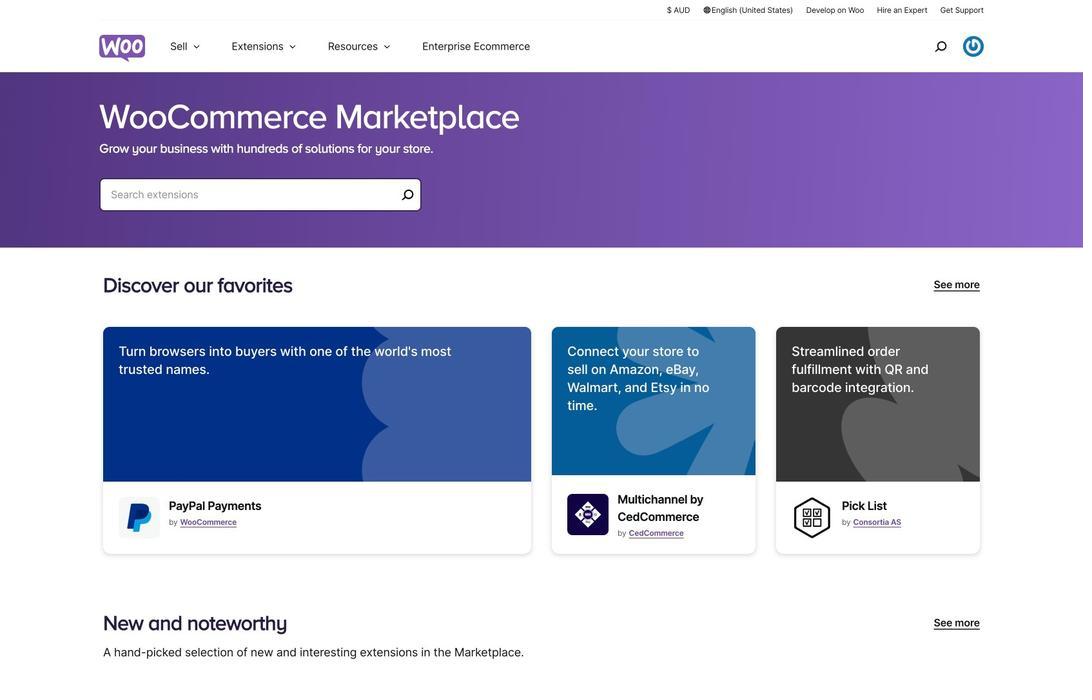 Task type: describe. For each thing, give the bounding box(es) containing it.
open account menu image
[[964, 36, 984, 57]]

Search extensions search field
[[111, 186, 397, 204]]



Task type: locate. For each thing, give the bounding box(es) containing it.
None search field
[[99, 178, 422, 227]]

search image
[[931, 36, 952, 57]]

service navigation menu element
[[908, 25, 984, 67]]



